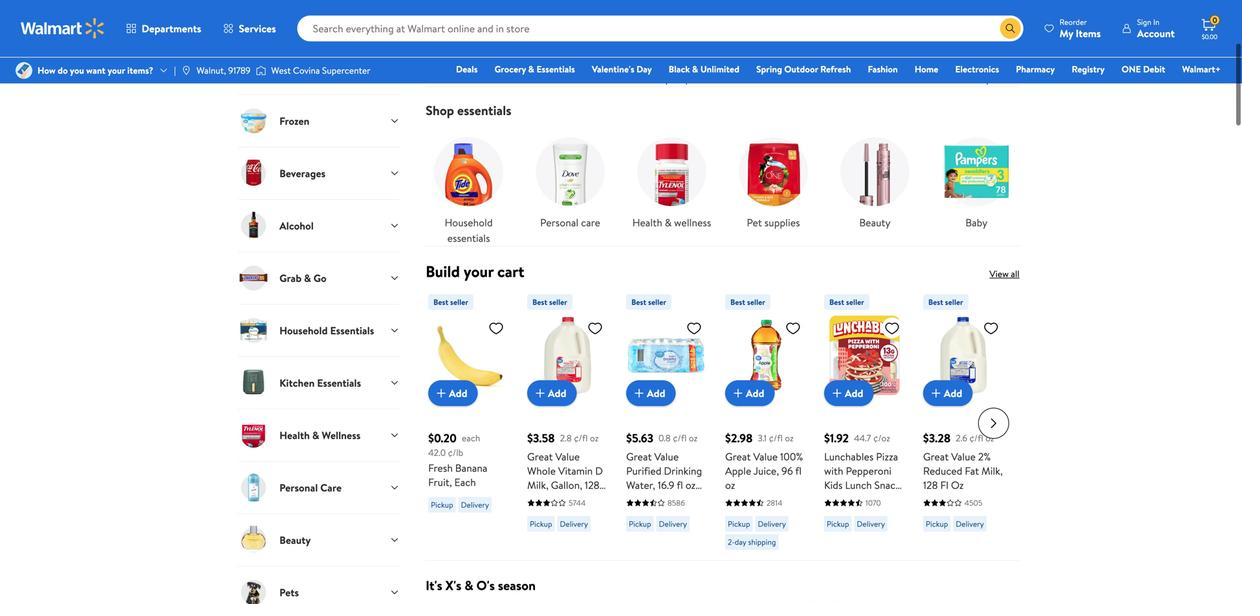 Task type: describe. For each thing, give the bounding box(es) containing it.
go
[[314, 428, 327, 442]]

walmart+
[[1182, 63, 1221, 75]]

great value whole vitamin d milk, gallon, 128 fl oz image
[[527, 472, 608, 553]]

kitchen essentials
[[279, 533, 361, 547]]

wellness
[[322, 585, 361, 600]]

view all
[[990, 425, 1020, 437]]

sign
[[1137, 16, 1151, 27]]

fashion
[[868, 63, 898, 75]]

meat & seafood
[[535, 228, 605, 243]]

groceries
[[457, 114, 510, 132]]

best seller for product group containing best seller
[[928, 454, 963, 465]]

product group containing $5.63
[[626, 446, 707, 604]]

deals
[[456, 63, 478, 75]]

1 best from the left
[[433, 454, 448, 465]]

product group containing best seller
[[923, 446, 1004, 604]]

alcohol
[[279, 376, 314, 390]]

black & unlimited
[[669, 63, 739, 75]]

snacks link
[[832, 142, 918, 243]]

& for grab & go
[[304, 428, 311, 442]]

kitchen
[[279, 533, 315, 547]]

great value 100% apple juice, 96 fl oz image
[[725, 472, 806, 553]]

spring outdoor refresh
[[756, 63, 851, 75]]

search icon image
[[1005, 23, 1016, 34]]

a
[[611, 38, 616, 54]]

walmart+ link
[[1176, 62, 1227, 76]]

2 best from the left
[[532, 454, 547, 465]]

fresh food link
[[426, 142, 512, 243]]

my
[[1060, 26, 1073, 40]]

frozen food link
[[730, 142, 816, 243]]

refresh
[[820, 63, 851, 75]]

$5.63
[[626, 587, 653, 604]]

beauty
[[859, 373, 891, 387]]

$3.58
[[527, 587, 555, 604]]

candy link
[[933, 142, 1019, 243]]

black
[[669, 63, 690, 75]]

in
[[1153, 16, 1159, 27]]

candy
[[962, 228, 991, 243]]

personal
[[540, 373, 578, 387]]

add to cart image
[[730, 543, 746, 558]]

household essentials button
[[238, 461, 400, 514]]

do
[[58, 64, 68, 77]]

pet supplies
[[747, 373, 800, 387]]

pharmacy link
[[1010, 62, 1061, 76]]

tos
[[609, 11, 625, 28]]

book a timeslot link
[[582, 38, 660, 54]]

personal care
[[540, 373, 600, 387]]

items
[[1076, 26, 1101, 40]]

household essentials
[[279, 481, 374, 495]]

timeslot
[[619, 38, 660, 54]]

household for household essentials
[[445, 373, 493, 387]]

care
[[581, 373, 600, 387]]

cart
[[497, 418, 524, 440]]

health & wellness button
[[238, 566, 400, 604]]

alcohol button
[[238, 356, 400, 409]]

spring outdoor refresh link
[[750, 62, 857, 76]]

electronics
[[955, 63, 999, 75]]

so
[[638, 11, 650, 28]]

Search search field
[[297, 16, 1023, 41]]

food for frozen food
[[779, 228, 800, 243]]

& left so
[[628, 11, 636, 28]]

best seller for product group containing $5.63
[[631, 454, 666, 465]]

fresh banana fruit, each image
[[428, 472, 509, 553]]

supplies
[[764, 373, 800, 387]]

 image for west
[[256, 64, 266, 77]]

shop groceries
[[426, 114, 510, 132]]

shop essentials
[[426, 258, 511, 277]]

list for shop groceries
[[418, 131, 1027, 243]]

electronics link
[[949, 62, 1005, 76]]

add
[[746, 543, 764, 557]]

baby
[[965, 373, 987, 387]]

& for meat & seafood
[[561, 228, 567, 243]]

black & unlimited link
[[663, 62, 745, 76]]

pet supplies link
[[730, 286, 816, 387]]

registry link
[[1066, 62, 1111, 76]]

product group containing $1.92
[[824, 446, 905, 604]]

product group containing $3.58
[[527, 446, 608, 604]]

shop for shop groceries
[[426, 114, 454, 132]]

frozen food
[[747, 228, 800, 243]]

snacks inside dropdown button
[[321, 219, 352, 233]]

& for black & unlimited
[[692, 63, 698, 75]]

91789
[[228, 64, 251, 77]]

day
[[637, 63, 652, 75]]

lunchables pizza with pepperoni kids lunch snack, 4.3 oz tray image
[[824, 472, 905, 553]]

0
[[1213, 15, 1217, 26]]

health & wellness
[[279, 585, 361, 600]]

west
[[271, 64, 291, 77]]

3 seller from the left
[[648, 454, 666, 465]]

seafood
[[570, 228, 605, 243]]

your
[[530, 11, 552, 28]]

health for health & wellness
[[279, 585, 310, 600]]

pantry
[[279, 219, 309, 233]]

& for grocery & essentials
[[528, 63, 534, 75]]

view all link
[[990, 425, 1020, 437]]

home link
[[909, 62, 944, 76]]

4 seller from the left
[[747, 454, 765, 465]]

much
[[652, 11, 680, 28]]

essentials for kitchen essentials
[[317, 533, 361, 547]]

departments
[[142, 21, 201, 36]]

how do you want your items?
[[38, 64, 153, 77]]

essentials for household essentials
[[330, 481, 374, 495]]

product group containing $0.20
[[428, 446, 509, 604]]

household for household essentials
[[279, 481, 328, 495]]

great value purified drinking water, 16.9 fl oz bottles, 40 count image
[[626, 472, 707, 553]]

5 seller from the left
[[846, 454, 864, 465]]

grocery
[[494, 63, 526, 75]]

valentine's day
[[592, 63, 652, 75]]

sign in to add to favorites list, great value whole vitamin d milk, gallon, 128 fl oz image
[[587, 477, 603, 494]]



Task type: locate. For each thing, give the bounding box(es) containing it.
your left cart in the left of the page
[[464, 418, 494, 440]]

covina
[[293, 64, 320, 77]]

0 vertical spatial essentials
[[457, 258, 511, 277]]

pantry & snacks
[[279, 219, 352, 233]]

best seller for product group containing $1.92
[[829, 454, 864, 465]]

1 horizontal spatial food
[[779, 228, 800, 243]]

departments button
[[115, 13, 212, 44]]

1 list from the top
[[418, 131, 1027, 243]]

2 list from the top
[[418, 276, 1027, 403]]

& for health & wellness
[[312, 585, 319, 600]]

shop for shop essentials
[[426, 258, 454, 277]]

essentials right kitchen
[[317, 533, 361, 547]]

6 seller from the left
[[945, 454, 963, 465]]

0 vertical spatial frozen
[[747, 228, 777, 243]]

food inside fresh food link
[[472, 228, 493, 243]]

seller up great value 100% apple juice, 96 fl oz 'image'
[[747, 454, 765, 465]]

valentine's day link
[[586, 62, 658, 76]]

best seller up great value whole vitamin d milk, gallon, 128 fl oz image
[[532, 454, 567, 465]]

health inside list
[[632, 373, 662, 387]]

frozen
[[747, 228, 777, 243], [279, 271, 309, 285]]

 image for how
[[16, 62, 32, 79]]

essentials inside household essentials dropdown button
[[330, 481, 374, 495]]

frozen inside frozen food 'link'
[[747, 228, 777, 243]]

snacks
[[321, 219, 352, 233], [860, 228, 890, 243]]

essentials inside kitchen essentials dropdown button
[[317, 533, 361, 547]]

essentials
[[536, 63, 575, 75], [330, 481, 374, 495], [317, 533, 361, 547]]

frozen button
[[238, 252, 400, 304]]

how
[[38, 64, 56, 77]]

shop down fresh food
[[426, 258, 454, 277]]

Walmart Site-Wide search field
[[297, 16, 1023, 41]]

1 horizontal spatial health
[[632, 373, 662, 387]]

services
[[239, 21, 276, 36]]

build your cart
[[426, 418, 524, 440]]

3 best seller from the left
[[631, 454, 666, 465]]

 image left how
[[16, 62, 32, 79]]

beauty link
[[832, 286, 918, 387]]

shop left groceries
[[426, 114, 454, 132]]

book
[[582, 38, 608, 54]]

walnut, 91789
[[197, 64, 251, 77]]

health & wellness
[[632, 373, 711, 387]]

4 best seller from the left
[[730, 454, 765, 465]]

one debit
[[1122, 63, 1165, 75]]

0 vertical spatial household
[[445, 373, 493, 387]]

& left wellness
[[312, 585, 319, 600]]

items?
[[127, 64, 153, 77]]

food inside frozen food 'link'
[[779, 228, 800, 243]]

go-
[[592, 11, 609, 28]]

seller up great value 2% reduced fat milk, 128 fl oz image
[[945, 454, 963, 465]]

frozen for frozen food
[[747, 228, 777, 243]]

0 horizontal spatial food
[[472, 228, 493, 243]]

want
[[86, 64, 105, 77]]

5 product group from the left
[[824, 446, 905, 604]]

essentials for shop essentials
[[457, 258, 511, 277]]

& for health & wellness
[[665, 373, 672, 387]]

grab
[[279, 428, 302, 442]]

best seller down 'build'
[[433, 454, 468, 465]]

best seller up great value purified drinking water, 16.9 fl oz bottles, 40 count image
[[631, 454, 666, 465]]

pharmacy
[[1016, 63, 1055, 75]]

6 best seller from the left
[[928, 454, 963, 465]]

best seller
[[433, 454, 468, 465], [532, 454, 567, 465], [631, 454, 666, 465], [730, 454, 765, 465], [829, 454, 864, 465], [928, 454, 963, 465]]

best seller up great value 2% reduced fat milk, 128 fl oz image
[[928, 454, 963, 465]]

5 best seller from the left
[[829, 454, 864, 465]]

valentine's
[[592, 63, 634, 75]]

walnut,
[[197, 64, 226, 77]]

list for shop essentials
[[418, 276, 1027, 403]]

1 horizontal spatial fresh
[[445, 228, 469, 243]]

2 shop from the top
[[426, 258, 454, 277]]

essentials for household essentials
[[447, 388, 490, 402]]

& right black
[[692, 63, 698, 75]]

1 shop from the top
[[426, 114, 454, 132]]

fresh inside list
[[445, 228, 469, 243]]

fresh up shop essentials in the left of the page
[[445, 228, 469, 243]]

fresh food button
[[238, 147, 400, 199]]

1 horizontal spatial frozen
[[747, 228, 777, 243]]

3 product group from the left
[[626, 446, 707, 604]]

seller up lunchables pizza with pepperoni kids lunch snack, 4.3 oz tray image
[[846, 454, 864, 465]]

seller up great value purified drinking water, 16.9 fl oz bottles, 40 count image
[[648, 454, 666, 465]]

2 product group from the left
[[527, 446, 608, 604]]

best seller for product group containing add
[[730, 454, 765, 465]]

0 horizontal spatial health
[[279, 585, 310, 600]]

& left "wellness"
[[665, 373, 672, 387]]

1 vertical spatial essentials
[[330, 481, 374, 495]]

2 food from the left
[[779, 228, 800, 243]]

best
[[433, 454, 448, 465], [532, 454, 547, 465], [631, 454, 646, 465], [730, 454, 745, 465], [829, 454, 844, 465], [928, 454, 943, 465]]

essentials right grocery
[[536, 63, 575, 75]]

1 vertical spatial health
[[279, 585, 310, 600]]

sign in to add to favorites list, lunchables pizza with pepperoni kids lunch snack, 4.3 oz tray image
[[884, 477, 900, 494]]

seller up great value whole vitamin d milk, gallon, 128 fl oz image
[[549, 454, 567, 465]]

seller down build your cart
[[450, 454, 468, 465]]

 image left west
[[256, 64, 266, 77]]

$0.20 each
[[428, 587, 480, 604]]

1 vertical spatial shop
[[426, 258, 454, 277]]

& right grocery
[[528, 63, 534, 75]]

& right meat
[[561, 228, 567, 243]]

fresh for fresh food
[[279, 166, 304, 180]]

0 vertical spatial fresh
[[279, 166, 304, 180]]

essentials up kitchen essentials
[[330, 481, 374, 495]]

build
[[426, 418, 460, 440]]

grocery & essentials
[[494, 63, 575, 75]]

best up lunchables pizza with pepperoni kids lunch snack, 4.3 oz tray image
[[829, 454, 844, 465]]

your
[[108, 64, 125, 77], [464, 418, 494, 440]]

1 product group from the left
[[428, 446, 509, 604]]

all
[[1011, 425, 1020, 437]]

reorder my items
[[1060, 16, 1101, 40]]

health left "wellness"
[[632, 373, 662, 387]]

personal care link
[[527, 286, 613, 387]]

6 product group from the left
[[923, 446, 1004, 604]]

view
[[990, 425, 1009, 437]]

meat
[[535, 228, 558, 243]]

0 vertical spatial shop
[[426, 114, 454, 132]]

best seller for product group containing $0.20
[[433, 454, 468, 465]]

|
[[174, 64, 176, 77]]

household inside dropdown button
[[279, 481, 328, 495]]

your weekly go-tos & so much more.
[[530, 11, 712, 28]]

best down 'build'
[[433, 454, 448, 465]]

best seller up great value 100% apple juice, 96 fl oz 'image'
[[730, 454, 765, 465]]

best up great value whole vitamin d milk, gallon, 128 fl oz image
[[532, 454, 547, 465]]

0 horizontal spatial  image
[[16, 62, 32, 79]]

health left wellness
[[279, 585, 310, 600]]

1 vertical spatial frozen
[[279, 271, 309, 285]]

household up build your cart
[[445, 373, 493, 387]]

& for pantry & snacks
[[311, 219, 318, 233]]

household down grab & go
[[279, 481, 328, 495]]

each
[[462, 589, 480, 602]]

fashion link
[[862, 62, 904, 76]]

frozen inside 'frozen' dropdown button
[[279, 271, 309, 285]]

essentials inside household essentials
[[447, 388, 490, 402]]

registry
[[1072, 63, 1105, 75]]

$0.20
[[428, 587, 457, 604]]

reorder
[[1060, 16, 1087, 27]]

best up great value purified drinking water, 16.9 fl oz bottles, 40 count image
[[631, 454, 646, 465]]

1 horizontal spatial  image
[[256, 64, 266, 77]]

pet
[[747, 373, 762, 387]]

household essentials link
[[426, 286, 512, 403]]

1 seller from the left
[[450, 454, 468, 465]]

1 horizontal spatial your
[[464, 418, 494, 440]]

3 best from the left
[[631, 454, 646, 465]]

weekly
[[555, 11, 589, 28]]

0 vertical spatial essentials
[[536, 63, 575, 75]]

2 best seller from the left
[[532, 454, 567, 465]]

book a timeslot
[[582, 38, 660, 54]]

fresh inside dropdown button
[[279, 166, 304, 180]]

2 vertical spatial essentials
[[317, 533, 361, 547]]

list containing fresh food
[[418, 131, 1027, 243]]

health for health & wellness
[[632, 373, 662, 387]]

best seller for product group containing $3.58
[[532, 454, 567, 465]]

1 vertical spatial fresh
[[445, 228, 469, 243]]

0 vertical spatial health
[[632, 373, 662, 387]]

0 vertical spatial list
[[418, 131, 1027, 243]]

essentials inside 'grocery & essentials' link
[[536, 63, 575, 75]]

best seller up lunchables pizza with pepperoni kids lunch snack, 4.3 oz tray image
[[829, 454, 864, 465]]

1 vertical spatial household
[[279, 481, 328, 495]]

 image
[[16, 62, 32, 79], [256, 64, 266, 77]]

 image
[[181, 65, 191, 76]]

list containing household essentials
[[418, 276, 1027, 403]]

seller
[[450, 454, 468, 465], [549, 454, 567, 465], [648, 454, 666, 465], [747, 454, 765, 465], [846, 454, 864, 465], [945, 454, 963, 465]]

west covina supercenter
[[271, 64, 370, 77]]

fresh for fresh food
[[445, 228, 469, 243]]

deals link
[[450, 62, 483, 76]]

list
[[418, 131, 1027, 243], [418, 276, 1027, 403]]

0 horizontal spatial your
[[108, 64, 125, 77]]

& right pantry
[[311, 219, 318, 233]]

0 horizontal spatial fresh
[[279, 166, 304, 180]]

& left go
[[304, 428, 311, 442]]

&
[[628, 11, 636, 28], [528, 63, 534, 75], [692, 63, 698, 75], [311, 219, 318, 233], [561, 228, 567, 243], [665, 373, 672, 387], [304, 428, 311, 442], [312, 585, 319, 600]]

services button
[[212, 13, 287, 44]]

health
[[632, 373, 662, 387], [279, 585, 310, 600]]

your right 'want' at the left top
[[108, 64, 125, 77]]

categories
[[238, 114, 299, 132]]

snacks inside list
[[860, 228, 890, 243]]

household
[[445, 373, 493, 387], [279, 481, 328, 495]]

1 vertical spatial essentials
[[447, 388, 490, 402]]

wellness
[[674, 373, 711, 387]]

essentials up build your cart
[[447, 388, 490, 402]]

fresh
[[279, 166, 304, 180], [445, 228, 469, 243]]

food for fresh food
[[472, 228, 493, 243]]

great value 2% reduced fat milk, 128 fl oz image
[[923, 472, 1004, 553]]

5 best from the left
[[829, 454, 844, 465]]

grocery & essentials link
[[489, 62, 581, 76]]

product group containing add
[[725, 446, 806, 604]]

1 horizontal spatial household
[[445, 373, 493, 387]]

essentials down fresh food
[[457, 258, 511, 277]]

get groceries fast with pickup & delivery. grab your weekly go-tos & so much more. image
[[233, 0, 1009, 74]]

kitchen essentials button
[[238, 514, 400, 566]]

you
[[70, 64, 84, 77]]

walmart image
[[21, 18, 105, 39]]

product group
[[428, 446, 509, 604], [527, 446, 608, 604], [626, 446, 707, 604], [725, 446, 806, 604], [824, 446, 905, 604], [923, 446, 1004, 604]]

supercenter
[[322, 64, 370, 77]]

frozen for frozen
[[279, 271, 309, 285]]

fresh left food
[[279, 166, 304, 180]]

pantry & snacks button
[[238, 199, 400, 252]]

1 best seller from the left
[[433, 454, 468, 465]]

best up great value 2% reduced fat milk, 128 fl oz image
[[928, 454, 943, 465]]

0 horizontal spatial household
[[279, 481, 328, 495]]

0 vertical spatial your
[[108, 64, 125, 77]]

6 best from the left
[[928, 454, 943, 465]]

1 horizontal spatial snacks
[[860, 228, 890, 243]]

& inside dropdown button
[[312, 585, 319, 600]]

more.
[[683, 11, 712, 28]]

grab & go button
[[238, 409, 400, 461]]

1 vertical spatial list
[[418, 276, 1027, 403]]

outdoor
[[784, 63, 818, 75]]

unlimited
[[700, 63, 739, 75]]

home
[[915, 63, 938, 75]]

account
[[1137, 26, 1175, 40]]

4 product group from the left
[[725, 446, 806, 604]]

fresh food
[[445, 228, 493, 243]]

best up great value 100% apple juice, 96 fl oz 'image'
[[730, 454, 745, 465]]

4 best from the left
[[730, 454, 745, 465]]

1 vertical spatial your
[[464, 418, 494, 440]]

1 food from the left
[[472, 228, 493, 243]]

2 seller from the left
[[549, 454, 567, 465]]

health inside dropdown button
[[279, 585, 310, 600]]

0 horizontal spatial frozen
[[279, 271, 309, 285]]

sign in to add to favorites list, great value purified drinking water, 16.9 fl oz bottles, 40 count image
[[686, 477, 702, 494]]

0 horizontal spatial snacks
[[321, 219, 352, 233]]



Task type: vqa. For each thing, say whether or not it's contained in the screenshot.
Home
yes



